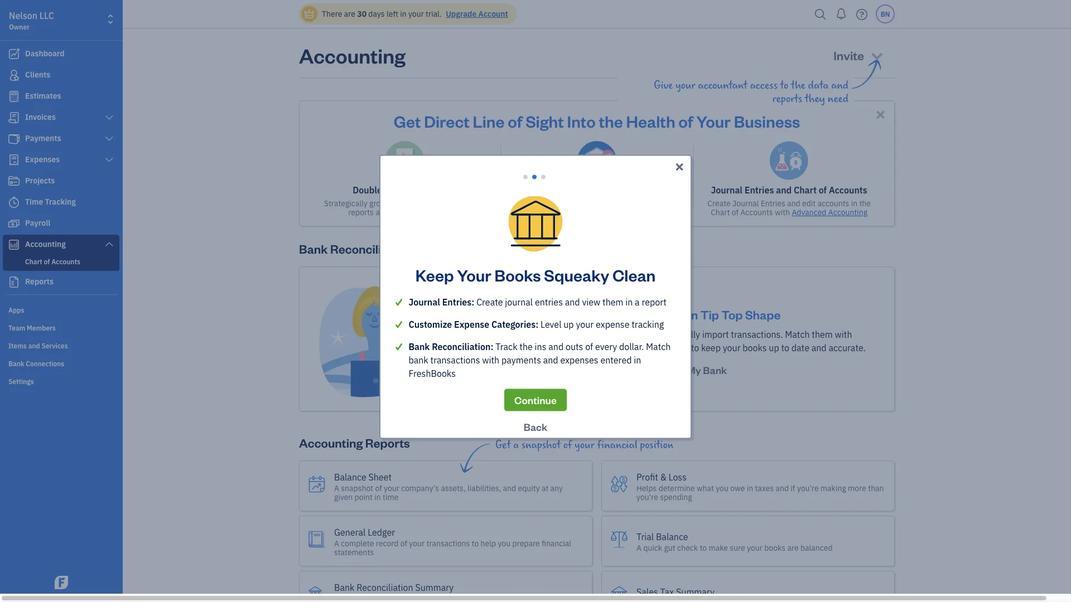 Task type: locate. For each thing, give the bounding box(es) containing it.
match up date
[[786, 329, 810, 341]]

a
[[635, 296, 640, 308], [514, 439, 519, 452]]

with inside connect your bank account to automatically import transactions. match them with income and expenses tracked in freshbooks to keep your books up to date and accurate.
[[835, 329, 853, 341]]

chevron large down image
[[104, 113, 114, 122], [104, 135, 114, 143]]

1 horizontal spatial bank
[[544, 198, 561, 209]]

your left the business
[[697, 111, 731, 131]]

bank down statements
[[334, 582, 355, 594]]

balance inside trial balance a quick gut check to make sure your books are balanced
[[656, 531, 689, 543]]

connect
[[525, 329, 558, 341], [646, 364, 685, 377]]

2 check image from the top
[[394, 318, 409, 331]]

get left direct at the top
[[394, 111, 421, 131]]

1 horizontal spatial create
[[708, 198, 731, 209]]

1 vertical spatial up
[[769, 342, 780, 354]]

sure
[[730, 543, 746, 554]]

client image
[[7, 70, 21, 81]]

up down transactions.
[[769, 342, 780, 354]]

entries inside create journal entries and edit accounts in the chart of accounts with
[[761, 198, 786, 209]]

0 vertical spatial close image
[[875, 108, 888, 121]]

1 vertical spatial expenses
[[561, 354, 599, 366]]

report image
[[7, 277, 21, 288]]

0 vertical spatial are
[[344, 9, 356, 19]]

up right level
[[564, 319, 574, 330]]

1 vertical spatial match
[[786, 329, 810, 341]]

a
[[334, 483, 339, 494], [334, 539, 339, 549], [637, 543, 642, 554]]

your up account
[[623, 307, 649, 323]]

2 vertical spatial the
[[520, 341, 533, 353]]

and down level
[[543, 342, 558, 354]]

keep right clean.
[[617, 198, 634, 209]]

2 horizontal spatial the
[[860, 198, 871, 209]]

there
[[322, 9, 342, 19]]

ledger
[[368, 527, 395, 539]]

1 vertical spatial the
[[860, 198, 871, 209]]

expenses down outs on the right bottom
[[561, 354, 599, 366]]

your inside match bank transactions to keep your books squeaky clean.
[[636, 198, 651, 209]]

get a snapshot of your financial position
[[496, 439, 674, 452]]

0 horizontal spatial get
[[394, 111, 421, 131]]

snapshot
[[522, 439, 561, 452], [341, 483, 374, 494]]

accounting
[[299, 42, 406, 68], [410, 184, 457, 196], [829, 207, 868, 218], [299, 435, 363, 451]]

1 vertical spatial financial
[[542, 539, 572, 549]]

0 vertical spatial chevron large down image
[[104, 113, 114, 122]]

0 horizontal spatial create
[[477, 296, 503, 308]]

to left the "help"
[[472, 539, 479, 549]]

up inside keep your books squeaky clean dialog
[[564, 319, 574, 330]]

1 vertical spatial a
[[514, 439, 519, 452]]

summary for sales tax summary
[[677, 587, 715, 598]]

in inside profit & loss helps determine what you owe in taxes and if you're making more than you're spending
[[747, 483, 754, 494]]

transactions down 'bank reconciliation' image
[[563, 198, 606, 209]]

0 horizontal spatial the
[[520, 341, 533, 353]]

1 vertical spatial close image
[[674, 160, 686, 174]]

expenses inside track the ins and outs of every dollar. match bank transactions with payments and expenses entered in freshbooks
[[561, 354, 599, 366]]

connect inside connect your bank account to automatically import transactions. match them with income and expenses tracked in freshbooks to keep your books up to date and accurate.
[[525, 329, 558, 341]]

keep your books squeaky clean dialog
[[0, 142, 1072, 453]]

trial balance a quick gut check to make sure your books are balanced
[[637, 531, 833, 554]]

and inside double-entry accounting strategically grow your business with valuable reports and insights.
[[376, 207, 389, 218]]

a down back "button"
[[514, 439, 519, 452]]

connect up the 'ins'
[[525, 329, 558, 341]]

snapshot down back "button"
[[522, 439, 561, 452]]

0 vertical spatial books
[[495, 265, 541, 286]]

gut
[[665, 543, 676, 554]]

create inside keep your books squeaky clean dialog
[[477, 296, 503, 308]]

keep down import
[[702, 342, 721, 354]]

in right left
[[400, 9, 407, 19]]

books inside match bank transactions to keep your books squeaky clean.
[[653, 198, 674, 209]]

into
[[567, 111, 596, 131]]

squeaky
[[544, 265, 610, 286]]

expenses
[[560, 342, 598, 354], [561, 354, 599, 366]]

1 vertical spatial keep
[[592, 307, 621, 323]]

1 horizontal spatial balance
[[656, 531, 689, 543]]

1 vertical spatial are
[[788, 543, 799, 554]]

1 horizontal spatial keep
[[702, 342, 721, 354]]

reports
[[348, 207, 374, 218]]

get
[[394, 111, 421, 131], [496, 439, 511, 452]]

0 vertical spatial them
[[603, 296, 624, 308]]

report
[[642, 296, 667, 308]]

journal inside keep your books squeaky clean dialog
[[409, 296, 440, 308]]

check image for journal
[[394, 296, 409, 309]]

reconciliation inside "link"
[[357, 582, 413, 594]]

reconciliation down reports
[[330, 241, 409, 257]]

2 vertical spatial match
[[646, 341, 671, 353]]

keep inside dialog
[[416, 265, 454, 286]]

summary down general ledger a complete record of your transactions to help you prepare financial statements
[[416, 582, 454, 594]]

are inside trial balance a quick gut check to make sure your books are balanced
[[788, 543, 799, 554]]

up
[[564, 319, 574, 330], [769, 342, 780, 354]]

automatically
[[646, 329, 701, 341]]

payment image
[[7, 133, 21, 145]]

2 chevron large down image from the top
[[104, 240, 114, 249]]

in right accounts
[[852, 198, 858, 209]]

0 horizontal spatial close image
[[674, 160, 686, 174]]

transactions down bank reconciliation:
[[431, 354, 480, 366]]

journal inside create journal entries and edit accounts in the chart of accounts with
[[733, 198, 759, 209]]

with inside track the ins and outs of every dollar. match bank transactions with payments and expenses entered in freshbooks
[[482, 354, 500, 366]]

the right into
[[599, 111, 623, 131]]

in left the tip
[[689, 307, 698, 323]]

connect my bank
[[646, 364, 727, 377]]

1 horizontal spatial up
[[769, 342, 780, 354]]

your inside keep your books squeaky clean dialog
[[576, 319, 594, 330]]

summary right tax
[[677, 587, 715, 598]]

sales tax summary link
[[602, 572, 895, 603]]

1 vertical spatial accounts
[[741, 207, 773, 218]]

a left point on the bottom of the page
[[334, 483, 339, 494]]

main element
[[0, 0, 151, 594]]

and left equity
[[503, 483, 516, 494]]

0 horizontal spatial your
[[457, 265, 492, 286]]

customize
[[409, 319, 452, 330]]

1 vertical spatial chevron large down image
[[104, 135, 114, 143]]

level
[[541, 319, 562, 330]]

bank down bank reconciliation:
[[409, 354, 429, 366]]

connect inside button
[[646, 364, 685, 377]]

keep up entries:
[[416, 265, 454, 286]]

freshbooks down bank reconciliation:
[[409, 368, 456, 380]]

a left the quick
[[637, 543, 642, 554]]

a inside balance sheet a snapshot of your company's assets, liabilities, and equity at any given point in time
[[334, 483, 339, 494]]

helps
[[637, 483, 657, 494]]

bank connections image
[[8, 359, 119, 368]]

position
[[640, 439, 674, 452]]

spending
[[660, 492, 693, 503]]

financial left the "position"
[[597, 439, 638, 452]]

bank reconciliation summary link
[[299, 572, 593, 603]]

0 vertical spatial keep
[[617, 198, 634, 209]]

reconciliation for bank reconciliation
[[330, 241, 409, 257]]

balance inside balance sheet a snapshot of your company's assets, liabilities, and equity at any given point in time
[[334, 472, 367, 483]]

2 vertical spatial journal
[[409, 296, 440, 308]]

1 horizontal spatial snapshot
[[522, 439, 561, 452]]

with inside create journal entries and edit accounts in the chart of accounts with
[[775, 207, 790, 218]]

are left the 30
[[344, 9, 356, 19]]

and right reports
[[376, 207, 389, 218]]

balanced
[[801, 543, 833, 554]]

entries:
[[442, 296, 475, 308]]

tip
[[701, 307, 719, 323]]

you right the "help"
[[498, 539, 511, 549]]

chevron large down image for payment icon
[[104, 135, 114, 143]]

match down automatically
[[646, 341, 671, 353]]

strategically
[[324, 198, 368, 209]]

your inside double-entry accounting strategically grow your business with valuable reports and insights.
[[389, 198, 404, 209]]

the right accounts
[[860, 198, 871, 209]]

0 vertical spatial journal
[[711, 184, 743, 196]]

with down 'track'
[[482, 354, 500, 366]]

check image up customize
[[394, 296, 409, 309]]

books inside dialog
[[495, 265, 541, 286]]

0 horizontal spatial accounts
[[741, 207, 773, 218]]

account
[[602, 329, 634, 341]]

keep
[[416, 265, 454, 286], [592, 307, 621, 323]]

transactions left the "help"
[[427, 539, 470, 549]]

2 vertical spatial transactions
[[427, 539, 470, 549]]

team members image
[[8, 323, 119, 332]]

financial right prepare on the bottom of page
[[542, 539, 572, 549]]

a for general ledger
[[334, 539, 339, 549]]

1 horizontal spatial books
[[651, 307, 686, 323]]

of inside track the ins and outs of every dollar. match bank transactions with payments and expenses entered in freshbooks
[[586, 341, 593, 353]]

3 check image from the top
[[394, 340, 409, 354]]

transactions inside match bank transactions to keep your books squeaky clean.
[[563, 198, 606, 209]]

1 vertical spatial balance
[[656, 531, 689, 543]]

close image
[[875, 108, 888, 121], [674, 160, 686, 174]]

0 horizontal spatial summary
[[416, 582, 454, 594]]

0 vertical spatial financial
[[597, 439, 638, 452]]

0 vertical spatial expenses
[[560, 342, 598, 354]]

1 horizontal spatial you
[[716, 483, 729, 494]]

time
[[383, 492, 399, 503]]

snapshot left time
[[341, 483, 374, 494]]

0 vertical spatial the
[[599, 111, 623, 131]]

are left balanced
[[788, 543, 799, 554]]

health
[[627, 111, 676, 131]]

up inside connect your bank account to automatically import transactions. match them with income and expenses tracked in freshbooks to keep your books up to date and accurate.
[[769, 342, 780, 354]]

date
[[792, 342, 810, 354]]

trial.
[[426, 9, 442, 19]]

1 vertical spatial check image
[[394, 318, 409, 331]]

reconciliation for bank reconciliation summary
[[357, 582, 413, 594]]

record
[[376, 539, 399, 549]]

keep up account
[[592, 307, 621, 323]]

transactions inside track the ins and outs of every dollar. match bank transactions with payments and expenses entered in freshbooks
[[431, 354, 480, 366]]

crown image
[[304, 8, 315, 20]]

1 vertical spatial connect
[[646, 364, 685, 377]]

1 vertical spatial get
[[496, 439, 511, 452]]

1 vertical spatial bank
[[580, 329, 600, 341]]

help
[[481, 539, 496, 549]]

balance
[[334, 472, 367, 483], [656, 531, 689, 543]]

in inside create journal entries and edit accounts in the chart of accounts with
[[852, 198, 858, 209]]

0 vertical spatial connect
[[525, 329, 558, 341]]

and down journal entries and chart of accounts
[[788, 198, 801, 209]]

2 horizontal spatial your
[[697, 111, 731, 131]]

0 vertical spatial books
[[653, 198, 674, 209]]

check image down customize
[[394, 340, 409, 354]]

keep for keep your books in tip top shape
[[592, 307, 621, 323]]

2 vertical spatial your
[[623, 307, 649, 323]]

0 horizontal spatial books
[[495, 265, 541, 286]]

a inside trial balance a quick gut check to make sure your books are balanced
[[637, 543, 642, 554]]

double-entry accounting strategically grow your business with valuable reports and insights.
[[324, 184, 486, 218]]

in left time
[[375, 492, 381, 503]]

a left report
[[635, 296, 640, 308]]

your up entries:
[[457, 265, 492, 286]]

keep inside connect your bank account to automatically import transactions. match them with income and expenses tracked in freshbooks to keep your books up to date and accurate.
[[702, 342, 721, 354]]

in right "owe"
[[747, 483, 754, 494]]

0 vertical spatial balance
[[334, 472, 367, 483]]

financial
[[597, 439, 638, 452], [542, 539, 572, 549]]

balance sheet a snapshot of your company's assets, liabilities, and equity at any given point in time
[[334, 472, 563, 503]]

chevron large down image for invoice icon
[[104, 113, 114, 122]]

match bank transactions to keep your books squeaky clean.
[[520, 198, 674, 218]]

0 horizontal spatial match
[[520, 198, 542, 209]]

connect left my on the bottom right
[[646, 364, 685, 377]]

bank
[[544, 198, 561, 209], [580, 329, 600, 341], [409, 354, 429, 366]]

transactions inside general ledger a complete record of your transactions to help you prepare financial statements
[[427, 539, 470, 549]]

apps image
[[8, 305, 119, 314]]

with up accurate.
[[835, 329, 853, 341]]

with down journal entries and chart of accounts
[[775, 207, 790, 218]]

0 vertical spatial chevron large down image
[[104, 156, 114, 165]]

books up 'journal'
[[495, 265, 541, 286]]

entries up create journal entries and edit accounts in the chart of accounts with
[[745, 184, 774, 196]]

view
[[582, 296, 601, 308]]

entries down journal entries and chart of accounts
[[761, 198, 786, 209]]

point
[[355, 492, 373, 503]]

1 chevron large down image from the top
[[104, 156, 114, 165]]

2 horizontal spatial match
[[786, 329, 810, 341]]

them up accurate.
[[812, 329, 833, 341]]

a left the complete on the bottom left of the page
[[334, 539, 339, 549]]

1 horizontal spatial your
[[623, 307, 649, 323]]

0 horizontal spatial freshbooks
[[409, 368, 456, 380]]

and left view
[[565, 296, 580, 308]]

back button
[[514, 416, 558, 438]]

entered
[[601, 354, 632, 366]]

your for keep your books in tip top shape
[[623, 307, 649, 323]]

you left "owe"
[[716, 483, 729, 494]]

the up "payments"
[[520, 341, 533, 353]]

journal entries: create journal entries and view them in a report
[[409, 296, 667, 308]]

upgrade account link
[[444, 9, 508, 19]]

them right view
[[603, 296, 624, 308]]

summary inside "link"
[[416, 582, 454, 594]]

llc
[[40, 10, 54, 21]]

check image
[[394, 296, 409, 309], [394, 318, 409, 331], [394, 340, 409, 354]]

0 vertical spatial get
[[394, 111, 421, 131]]

in down dollar.
[[634, 354, 642, 366]]

0 vertical spatial match
[[520, 198, 542, 209]]

1 horizontal spatial close image
[[875, 108, 888, 121]]

get direct line of sight into the health of your business
[[394, 111, 801, 131]]

get up liabilities,
[[496, 439, 511, 452]]

bank inside keep your books squeaky clean dialog
[[409, 341, 430, 353]]

0 horizontal spatial you're
[[637, 492, 659, 503]]

balance up given
[[334, 472, 367, 483]]

general ledger a complete record of your transactions to help you prepare financial statements
[[334, 527, 572, 558]]

dashboard image
[[7, 49, 21, 60]]

bank inside "connect my bank" button
[[703, 364, 727, 377]]

0 vertical spatial bank
[[544, 198, 561, 209]]

0 horizontal spatial them
[[603, 296, 624, 308]]

0 horizontal spatial up
[[564, 319, 574, 330]]

1 horizontal spatial keep
[[592, 307, 621, 323]]

match inside connect your bank account to automatically import transactions. match them with income and expenses tracked in freshbooks to keep your books up to date and accurate.
[[786, 329, 810, 341]]

items and services image
[[8, 341, 119, 350]]

left
[[387, 9, 398, 19]]

you're right the if
[[797, 483, 819, 494]]

1 vertical spatial journal
[[733, 198, 759, 209]]

1 horizontal spatial summary
[[677, 587, 715, 598]]

with left valuable
[[439, 198, 454, 209]]

to up my on the bottom right
[[691, 342, 699, 354]]

check image for customize
[[394, 318, 409, 331]]

your inside dialog
[[457, 265, 492, 286]]

1 horizontal spatial get
[[496, 439, 511, 452]]

entries
[[745, 184, 774, 196], [761, 198, 786, 209]]

expenses left tracked
[[560, 342, 598, 354]]

1 horizontal spatial freshbooks
[[642, 342, 689, 354]]

1 vertical spatial chart
[[711, 207, 730, 218]]

clean
[[613, 265, 656, 286]]

1 vertical spatial snapshot
[[341, 483, 374, 494]]

bank right my on the bottom right
[[703, 364, 727, 377]]

1 horizontal spatial a
[[635, 296, 640, 308]]

balance right trial
[[656, 531, 689, 543]]

and left the if
[[776, 483, 789, 494]]

in inside balance sheet a snapshot of your company's assets, liabilities, and equity at any given point in time
[[375, 492, 381, 503]]

1 vertical spatial books
[[651, 307, 686, 323]]

0 vertical spatial reconciliation
[[330, 241, 409, 257]]

reconciliation down "record"
[[357, 582, 413, 594]]

snapshot inside balance sheet a snapshot of your company's assets, liabilities, and equity at any given point in time
[[341, 483, 374, 494]]

grow
[[370, 198, 387, 209]]

0 horizontal spatial chart
[[711, 207, 730, 218]]

chart image
[[7, 239, 21, 251]]

0 horizontal spatial keep
[[617, 198, 634, 209]]

to left 'make'
[[700, 543, 707, 554]]

books up automatically
[[651, 307, 686, 323]]

1 horizontal spatial them
[[812, 329, 833, 341]]

1 horizontal spatial match
[[646, 341, 671, 353]]

create
[[708, 198, 731, 209], [477, 296, 503, 308]]

reconciliation
[[330, 241, 409, 257], [357, 582, 413, 594]]

bank inside bank reconciliation summary "link"
[[334, 582, 355, 594]]

in right tracked
[[633, 342, 640, 354]]

1 horizontal spatial are
[[788, 543, 799, 554]]

match left squeaky
[[520, 198, 542, 209]]

transactions
[[563, 198, 606, 209], [431, 354, 480, 366], [427, 539, 470, 549]]

the inside create journal entries and edit accounts in the chart of accounts with
[[860, 198, 871, 209]]

determine
[[659, 483, 695, 494]]

a inside general ledger a complete record of your transactions to help you prepare financial statements
[[334, 539, 339, 549]]

in left report
[[626, 296, 633, 308]]

1 check image from the top
[[394, 296, 409, 309]]

at
[[542, 483, 549, 494]]

0 vertical spatial create
[[708, 198, 731, 209]]

your inside general ledger a complete record of your transactions to help you prepare financial statements
[[409, 539, 425, 549]]

1 vertical spatial chevron large down image
[[104, 240, 114, 249]]

0 horizontal spatial balance
[[334, 472, 367, 483]]

1 vertical spatial your
[[457, 265, 492, 286]]

1 vertical spatial books
[[743, 342, 767, 354]]

2 chevron large down image from the top
[[104, 135, 114, 143]]

0 vertical spatial you
[[716, 483, 729, 494]]

1 vertical spatial freshbooks
[[409, 368, 456, 380]]

accounts down journal entries and chart of accounts
[[741, 207, 773, 218]]

a for trial balance
[[637, 543, 642, 554]]

keep your books squeaky clean
[[416, 265, 656, 286]]

1 horizontal spatial connect
[[646, 364, 685, 377]]

1 vertical spatial them
[[812, 329, 833, 341]]

bank up outs on the right bottom
[[580, 329, 600, 341]]

and right date
[[812, 342, 827, 354]]

1 vertical spatial create
[[477, 296, 503, 308]]

my
[[687, 364, 701, 377]]

dollar.
[[620, 341, 644, 353]]

1 chevron large down image from the top
[[104, 113, 114, 122]]

chevron large down image
[[104, 156, 114, 165], [104, 240, 114, 249]]

match inside track the ins and outs of every dollar. match bank transactions with payments and expenses entered in freshbooks
[[646, 341, 671, 353]]

summary for bank reconciliation summary
[[416, 582, 454, 594]]

freshbooks down automatically
[[642, 342, 689, 354]]

you
[[716, 483, 729, 494], [498, 539, 511, 549]]

bank reconciliation image
[[578, 141, 617, 180]]

journal
[[505, 296, 533, 308]]

trial
[[637, 531, 654, 543]]

bank down the strategically
[[299, 241, 328, 257]]

owe
[[731, 483, 745, 494]]

keep for keep your books squeaky clean
[[416, 265, 454, 286]]

there are 30 days left in your trial. upgrade account
[[322, 9, 508, 19]]

0 vertical spatial keep
[[416, 265, 454, 286]]

you're down profit
[[637, 492, 659, 503]]

2 vertical spatial check image
[[394, 340, 409, 354]]

expense image
[[7, 155, 21, 166]]

a inside dialog
[[635, 296, 640, 308]]

and down the 'ins'
[[544, 354, 559, 366]]

reconciliation:
[[432, 341, 494, 353]]

tracking
[[632, 319, 664, 330]]

1 horizontal spatial accounts
[[829, 184, 868, 196]]

accounts up accounts
[[829, 184, 868, 196]]

match for connect your bank account to automatically import transactions. match them with income and expenses tracked in freshbooks to keep your books up to date and accurate.
[[786, 329, 810, 341]]

1 horizontal spatial chart
[[794, 184, 817, 196]]

income
[[511, 342, 541, 354]]

search image
[[812, 6, 830, 23]]

to right clean.
[[608, 198, 615, 209]]

bank down customize
[[409, 341, 430, 353]]

0 horizontal spatial snapshot
[[341, 483, 374, 494]]

your
[[697, 111, 731, 131], [457, 265, 492, 286], [623, 307, 649, 323]]

assets,
[[441, 483, 466, 494]]

match
[[520, 198, 542, 209], [786, 329, 810, 341], [646, 341, 671, 353]]

bank left clean.
[[544, 198, 561, 209]]

0 horizontal spatial connect
[[525, 329, 558, 341]]

given
[[334, 492, 353, 503]]

loss
[[669, 472, 687, 483]]

money image
[[7, 218, 21, 229]]

check image up bank reconciliation:
[[394, 318, 409, 331]]



Task type: vqa. For each thing, say whether or not it's contained in the screenshot.


Task type: describe. For each thing, give the bounding box(es) containing it.
transactions.
[[731, 329, 783, 341]]

bank for bank reconciliation summary
[[334, 582, 355, 594]]

import
[[703, 329, 729, 341]]

accurate.
[[829, 342, 866, 354]]

profit
[[637, 472, 659, 483]]

sheet
[[369, 472, 392, 483]]

to up dollar.
[[636, 329, 644, 341]]

project image
[[7, 176, 21, 187]]

complete
[[341, 539, 374, 549]]

what
[[697, 483, 714, 494]]

more
[[848, 483, 867, 494]]

settings image
[[8, 377, 119, 386]]

&
[[661, 472, 667, 483]]

chevron large down image for chart "image"
[[104, 240, 114, 249]]

freshbooks inside connect your bank account to automatically import transactions. match them with income and expenses tracked in freshbooks to keep your books up to date and accurate.
[[642, 342, 689, 354]]

making
[[821, 483, 847, 494]]

profit & loss helps determine what you owe in taxes and if you're making more than you're spending
[[637, 472, 884, 503]]

of inside balance sheet a snapshot of your company's assets, liabilities, and equity at any given point in time
[[375, 483, 382, 494]]

sales tax summary
[[637, 587, 715, 598]]

books inside connect your bank account to automatically import transactions. match them with income and expenses tracked in freshbooks to keep your books up to date and accurate.
[[743, 342, 767, 354]]

freshbooks image
[[52, 577, 70, 590]]

1 horizontal spatial the
[[599, 111, 623, 131]]

books for squeaky
[[495, 265, 541, 286]]

to inside match bank transactions to keep your books squeaky clean.
[[608, 198, 615, 209]]

0 vertical spatial entries
[[745, 184, 774, 196]]

your inside balance sheet a snapshot of your company's assets, liabilities, and equity at any given point in time
[[384, 483, 400, 494]]

entry
[[386, 184, 408, 196]]

timer image
[[7, 197, 21, 208]]

to inside trial balance a quick gut check to make sure your books are balanced
[[700, 543, 707, 554]]

to inside general ledger a complete record of your transactions to help you prepare financial statements
[[472, 539, 479, 549]]

bank reconciliation:
[[409, 341, 494, 353]]

top
[[722, 307, 743, 323]]

upgrade
[[446, 9, 477, 19]]

connect your bank account to automatically import transactions. match them with income and expenses tracked in freshbooks to keep your books up to date and accurate.
[[511, 329, 866, 354]]

bank for bank reconciliation:
[[409, 341, 430, 353]]

general
[[334, 527, 366, 539]]

you inside general ledger a complete record of your transactions to help you prepare financial statements
[[498, 539, 511, 549]]

bank inside track the ins and outs of every dollar. match bank transactions with payments and expenses entered in freshbooks
[[409, 354, 429, 366]]

valuable
[[456, 198, 486, 209]]

owner
[[9, 22, 29, 31]]

and inside balance sheet a snapshot of your company's assets, liabilities, and equity at any given point in time
[[503, 483, 516, 494]]

a for balance sheet
[[334, 483, 339, 494]]

books inside trial balance a quick gut check to make sure your books are balanced
[[765, 543, 786, 554]]

categories:
[[492, 319, 539, 330]]

customize expense categories: level up your expense tracking
[[409, 319, 664, 330]]

back
[[524, 421, 548, 434]]

go to help image
[[853, 6, 871, 23]]

to left date
[[782, 342, 790, 354]]

1 horizontal spatial you're
[[797, 483, 819, 494]]

reports
[[366, 435, 410, 451]]

accounts inside create journal entries and edit accounts in the chart of accounts with
[[741, 207, 773, 218]]

every
[[596, 341, 617, 353]]

journal entries and chart of accounts
[[711, 184, 868, 196]]

bank for bank reconciliation
[[299, 241, 328, 257]]

connect for your
[[525, 329, 558, 341]]

in inside track the ins and outs of every dollar. match bank transactions with payments and expenses entered in freshbooks
[[634, 354, 642, 366]]

of inside general ledger a complete record of your transactions to help you prepare financial statements
[[401, 539, 407, 549]]

continue
[[515, 394, 557, 407]]

connect your bank account to begin matching your bank transactions image
[[318, 285, 496, 399]]

expenses inside connect your bank account to automatically import transactions. match them with income and expenses tracked in freshbooks to keep your books up to date and accurate.
[[560, 342, 598, 354]]

connect for my
[[646, 364, 685, 377]]

expense
[[454, 319, 490, 330]]

journal for journal entries: create journal entries and view them in a report
[[409, 296, 440, 308]]

and right the 'ins'
[[549, 341, 564, 353]]

keep inside match bank transactions to keep your books squeaky clean.
[[617, 198, 634, 209]]

double-entry accounting image
[[385, 141, 424, 180]]

business
[[406, 198, 437, 209]]

company's
[[401, 483, 439, 494]]

1 horizontal spatial financial
[[597, 439, 638, 452]]

the inside track the ins and outs of every dollar. match bank transactions with payments and expenses entered in freshbooks
[[520, 341, 533, 353]]

with inside double-entry accounting strategically grow your business with valuable reports and insights.
[[439, 198, 454, 209]]

days
[[369, 9, 385, 19]]

in inside connect your bank account to automatically import transactions. match them with income and expenses tracked in freshbooks to keep your books up to date and accurate.
[[633, 342, 640, 354]]

nelson
[[9, 10, 37, 21]]

line
[[473, 111, 505, 131]]

clean.
[[582, 207, 603, 218]]

than
[[869, 483, 884, 494]]

advanced
[[792, 207, 827, 218]]

30
[[357, 9, 367, 19]]

edit
[[803, 198, 816, 209]]

payments
[[502, 354, 541, 366]]

your for keep your books squeaky clean
[[457, 265, 492, 286]]

0 horizontal spatial are
[[344, 9, 356, 19]]

advanced accounting
[[792, 207, 868, 218]]

books for in
[[651, 307, 686, 323]]

shape
[[746, 307, 781, 323]]

accounting inside double-entry accounting strategically grow your business with valuable reports and insights.
[[410, 184, 457, 196]]

bank inside match bank transactions to keep your books squeaky clean.
[[544, 198, 561, 209]]

get for get a snapshot of your financial position
[[496, 439, 511, 452]]

journal for journal entries and chart of accounts
[[711, 184, 743, 196]]

them inside connect your bank account to automatically import transactions. match them with income and expenses tracked in freshbooks to keep your books up to date and accurate.
[[812, 329, 833, 341]]

match bank transactions to keep your books squeaky clean. button
[[506, 141, 689, 218]]

your inside trial balance a quick gut check to make sure your books are balanced
[[747, 543, 763, 554]]

keep your books in tip top shape
[[592, 307, 781, 323]]

close image inside keep your books squeaky clean dialog
[[674, 160, 686, 174]]

business
[[734, 111, 801, 131]]

0 horizontal spatial a
[[514, 439, 519, 452]]

sight
[[526, 111, 564, 131]]

statements
[[334, 548, 374, 558]]

and inside profit & loss helps determine what you owe in taxes and if you're making more than you're spending
[[776, 483, 789, 494]]

equity
[[518, 483, 540, 494]]

and inside create journal entries and edit accounts in the chart of accounts with
[[788, 198, 801, 209]]

chevron large down image for "expense" image
[[104, 156, 114, 165]]

taxes
[[755, 483, 774, 494]]

connect my bank button
[[636, 360, 738, 382]]

chart inside create journal entries and edit accounts in the chart of accounts with
[[711, 207, 730, 218]]

journal entries and chart of accounts image
[[770, 141, 809, 180]]

0 vertical spatial accounts
[[829, 184, 868, 196]]

create inside create journal entries and edit accounts in the chart of accounts with
[[708, 198, 731, 209]]

estimate image
[[7, 91, 21, 102]]

freshbooks inside track the ins and outs of every dollar. match bank transactions with payments and expenses entered in freshbooks
[[409, 368, 456, 380]]

continue button
[[505, 389, 567, 412]]

match inside match bank transactions to keep your books squeaky clean.
[[520, 198, 542, 209]]

you inside profit & loss helps determine what you owe in taxes and if you're making more than you're spending
[[716, 483, 729, 494]]

check
[[678, 543, 698, 554]]

get for get direct line of sight into the health of your business
[[394, 111, 421, 131]]

0 vertical spatial snapshot
[[522, 439, 561, 452]]

double-
[[353, 184, 386, 196]]

entries
[[535, 296, 563, 308]]

of inside create journal entries and edit accounts in the chart of accounts with
[[732, 207, 739, 218]]

and up create journal entries and edit accounts in the chart of accounts with
[[777, 184, 792, 196]]

outs
[[566, 341, 584, 353]]

invoice image
[[7, 112, 21, 123]]

0 vertical spatial your
[[697, 111, 731, 131]]

track the ins and outs of every dollar. match bank transactions with payments and expenses entered in freshbooks
[[409, 341, 671, 380]]

them inside keep your books squeaky clean dialog
[[603, 296, 624, 308]]

bank inside connect your bank account to automatically import transactions. match them with income and expenses tracked in freshbooks to keep your books up to date and accurate.
[[580, 329, 600, 341]]

create journal entries and edit accounts in the chart of accounts with
[[708, 198, 871, 218]]

bank reconciliation
[[299, 241, 409, 257]]

nelson llc owner
[[9, 10, 54, 31]]

prepare
[[513, 539, 540, 549]]

accounts
[[818, 198, 850, 209]]

match for track the ins and outs of every dollar. match bank transactions with payments and expenses entered in freshbooks
[[646, 341, 671, 353]]

financial inside general ledger a complete record of your transactions to help you prepare financial statements
[[542, 539, 572, 549]]

sales
[[637, 587, 659, 598]]



